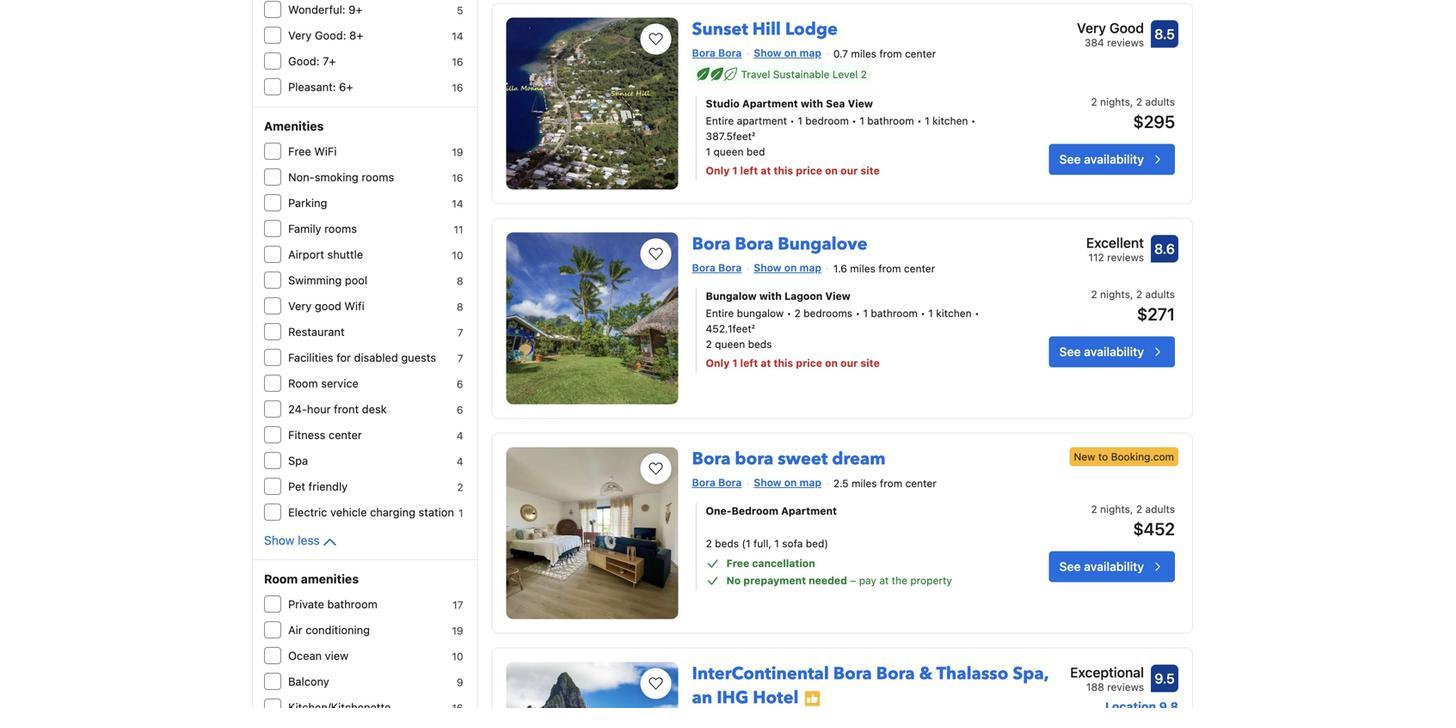 Task type: locate. For each thing, give the bounding box(es) containing it.
adults up the $452
[[1146, 504, 1175, 516]]

at down bed
[[761, 165, 771, 177]]

0 vertical spatial only
[[706, 165, 730, 177]]

hotel
[[753, 687, 799, 709]]

24-
[[288, 403, 307, 416]]

1 vertical spatial 10
[[452, 651, 463, 663]]

1.6 miles from center
[[834, 263, 935, 275]]

intercontinental
[[692, 663, 829, 686]]

0 vertical spatial map
[[800, 47, 822, 59]]

on down bedroom
[[825, 165, 838, 177]]

2 19 from the top
[[452, 625, 463, 638]]

3 availability from the top
[[1084, 560, 1144, 574]]

1 vertical spatial kitchen
[[936, 308, 972, 320]]

sunset
[[692, 17, 748, 41]]

0 vertical spatial with
[[801, 98, 823, 110]]

entire down studio
[[706, 115, 734, 127]]

bathroom up conditioning
[[327, 598, 378, 611]]

price down bedrooms
[[796, 358, 822, 370]]

1 site from the top
[[861, 165, 880, 177]]

14 down 5
[[452, 30, 463, 42]]

1 19 from the top
[[452, 146, 463, 158]]

188
[[1087, 682, 1105, 694]]

0 vertical spatial site
[[861, 165, 880, 177]]

air conditioning
[[288, 624, 370, 637]]

0 vertical spatial 6
[[457, 379, 463, 391]]

very good wifi
[[288, 300, 365, 313]]

, inside 2 nights , 2 adults $295
[[1130, 96, 1133, 108]]

our down bedrooms
[[841, 358, 858, 370]]

reviews inside excellent 112 reviews
[[1107, 251, 1144, 263]]

0 vertical spatial apartment
[[742, 98, 798, 110]]

see availability down 2 nights , 2 adults $295
[[1060, 152, 1144, 167]]

left down 452.1feet²
[[740, 358, 758, 370]]

0 vertical spatial this
[[774, 165, 793, 177]]

view inside bungalow with lagoon view entire bungalow • 2 bedrooms • 1 bathroom • 1 kitchen • 452.1feet² 2 queen beds only 1 left at this price on our site
[[825, 290, 851, 302]]

2 vertical spatial availability
[[1084, 560, 1144, 574]]

price down bedroom
[[796, 165, 822, 177]]

beds inside bungalow with lagoon view entire bungalow • 2 bedrooms • 1 bathroom • 1 kitchen • 452.1feet² 2 queen beds only 1 left at this price on our site
[[748, 339, 772, 351]]

1 horizontal spatial with
[[801, 98, 823, 110]]

8.6
[[1155, 241, 1175, 257]]

our down bedroom
[[841, 165, 858, 177]]

at
[[761, 165, 771, 177], [761, 358, 771, 370], [880, 575, 889, 587]]

show less
[[264, 534, 320, 548]]

scored 8.6 element
[[1151, 235, 1179, 263]]

2 map from the top
[[800, 262, 822, 274]]

bedroom
[[806, 115, 849, 127]]

0 horizontal spatial rooms
[[324, 222, 357, 235]]

queen down the 387.5feet²
[[714, 146, 744, 158]]

2 adults from the top
[[1146, 289, 1175, 301]]

one-bedroom apartment link
[[706, 504, 997, 519]]

2 16 from the top
[[452, 82, 463, 94]]

1 7 from the top
[[457, 327, 463, 339]]

with
[[801, 98, 823, 110], [759, 290, 782, 302]]

left inside "studio apartment with sea view entire apartment • 1 bedroom • 1 bathroom • 1 kitchen • 387.5feet² 1 queen bed only 1 left at this price on our site"
[[740, 165, 758, 177]]

3 16 from the top
[[452, 172, 463, 184]]

parking
[[288, 197, 327, 209]]

8 for very good wifi
[[457, 301, 463, 313]]

2 8 from the top
[[457, 301, 463, 313]]

apartment up bed)
[[781, 506, 837, 518]]

2 vertical spatial miles
[[852, 478, 877, 490]]

free for free cancellation
[[727, 558, 750, 570]]

this inside bungalow with lagoon view entire bungalow • 2 bedrooms • 1 bathroom • 1 kitchen • 452.1feet² 2 queen beds only 1 left at this price on our site
[[774, 358, 793, 370]]

view
[[848, 98, 873, 110], [825, 290, 851, 302]]

sea
[[826, 98, 845, 110]]

1 vertical spatial show on map
[[754, 262, 822, 274]]

1 show on map from the top
[[754, 47, 822, 59]]

show on map for lodge
[[754, 47, 822, 59]]

availability down 2 nights , 2 adults $452
[[1084, 560, 1144, 574]]

availability for bora bora bungalove
[[1084, 345, 1144, 359]]

0 vertical spatial availability
[[1084, 152, 1144, 167]]

scored 9.5 element
[[1151, 665, 1179, 693]]

good: left 7+
[[288, 55, 320, 68]]

0 vertical spatial from
[[880, 48, 902, 60]]

&
[[919, 663, 933, 686]]

1 8 from the top
[[457, 275, 463, 287]]

queen down 452.1feet²
[[715, 339, 745, 351]]

non-
[[288, 171, 315, 184]]

2 see availability from the top
[[1060, 345, 1144, 359]]

, up $295
[[1130, 96, 1133, 108]]

2 reviews from the top
[[1107, 251, 1144, 263]]

17
[[453, 600, 463, 612]]

with up bedroom
[[801, 98, 823, 110]]

1 horizontal spatial free
[[727, 558, 750, 570]]

lagoon
[[785, 290, 823, 302]]

apartment up apartment
[[742, 98, 798, 110]]

bathroom down 1.6 miles from center
[[871, 308, 918, 320]]

3 see availability link from the top
[[1049, 552, 1175, 583]]

2 vertical spatial reviews
[[1107, 682, 1144, 694]]

availability for bora bora sweet dream
[[1084, 560, 1144, 574]]

room up 24-
[[288, 377, 318, 390]]

3 , from the top
[[1130, 504, 1133, 516]]

center right 0.7
[[905, 48, 936, 60]]

adults up $271
[[1146, 289, 1175, 301]]

bed
[[747, 146, 765, 158]]

on up sustainable
[[784, 47, 797, 59]]

1 our from the top
[[841, 165, 858, 177]]

nights inside 2 nights , 2 adults $271
[[1100, 289, 1130, 301]]

show on map down bora bora bungalove
[[754, 262, 822, 274]]

0 vertical spatial see availability
[[1060, 152, 1144, 167]]

10 up 9
[[452, 651, 463, 663]]

nights down 384
[[1100, 96, 1130, 108]]

2 vertical spatial bora bora
[[692, 477, 742, 489]]

see availability link down 2 nights , 2 adults $271
[[1049, 337, 1175, 368]]

show on map up sustainable
[[754, 47, 822, 59]]

1 vertical spatial with
[[759, 290, 782, 302]]

6+
[[339, 80, 353, 93]]

show on map for sweet
[[754, 477, 822, 489]]

rooms right smoking
[[362, 171, 394, 184]]

1 vertical spatial free
[[727, 558, 750, 570]]

beds left "(1"
[[715, 538, 739, 550]]

1 see availability from the top
[[1060, 152, 1144, 167]]

very good: 8+
[[288, 29, 363, 42]]

rooms up shuttle
[[324, 222, 357, 235]]

2 vertical spatial from
[[880, 478, 903, 490]]

see for bora bora sweet dream
[[1060, 560, 1081, 574]]

1 see availability link from the top
[[1049, 144, 1175, 175]]

only down the 387.5feet²
[[706, 165, 730, 177]]

this down apartment
[[774, 165, 793, 177]]

show down hill in the top of the page
[[754, 47, 782, 59]]

0 vertical spatial 8
[[457, 275, 463, 287]]

0 horizontal spatial free
[[288, 145, 311, 158]]

8
[[457, 275, 463, 287], [457, 301, 463, 313]]

bora bora up bungalow at the top of the page
[[692, 262, 742, 274]]

bathroom inside bungalow with lagoon view entire bungalow • 2 bedrooms • 1 bathroom • 1 kitchen • 452.1feet² 2 queen beds only 1 left at this price on our site
[[871, 308, 918, 320]]

1 vertical spatial miles
[[850, 263, 876, 275]]

1 vertical spatial availability
[[1084, 345, 1144, 359]]

2 availability from the top
[[1084, 345, 1144, 359]]

very left good
[[288, 300, 312, 313]]

1
[[798, 115, 803, 127], [860, 115, 865, 127], [925, 115, 930, 127], [706, 146, 711, 158], [732, 165, 738, 177], [863, 308, 868, 320], [929, 308, 933, 320], [732, 358, 738, 370], [459, 508, 463, 520], [775, 538, 779, 550]]

0 vertical spatial bathroom
[[867, 115, 914, 127]]

nights down '112' at top right
[[1100, 289, 1130, 301]]

reviews inside exceptional 188 reviews
[[1107, 682, 1144, 694]]

view up bedrooms
[[825, 290, 851, 302]]

bora bora bungalove link
[[692, 226, 868, 256]]

good: left 8+
[[315, 29, 346, 42]]

3 adults from the top
[[1146, 504, 1175, 516]]

map down the sweet
[[800, 477, 822, 489]]

0 vertical spatial 10
[[452, 250, 463, 262]]

387.5feet²
[[706, 130, 756, 142]]

entire inside bungalow with lagoon view entire bungalow • 2 bedrooms • 1 bathroom • 1 kitchen • 452.1feet² 2 queen beds only 1 left at this price on our site
[[706, 308, 734, 320]]

4
[[457, 430, 463, 442], [457, 456, 463, 468]]

1 vertical spatial from
[[879, 263, 901, 275]]

center for bora bora sweet dream
[[906, 478, 937, 490]]

3 see from the top
[[1060, 560, 1081, 574]]

2 14 from the top
[[452, 198, 463, 210]]

pleasant:
[[288, 80, 336, 93]]

0 vertical spatial adults
[[1146, 96, 1175, 108]]

1 vertical spatial only
[[706, 358, 730, 370]]

1 nights from the top
[[1100, 96, 1130, 108]]

miles right 1.6 at the right top
[[850, 263, 876, 275]]

, up the $452
[[1130, 504, 1133, 516]]

3 reviews from the top
[[1107, 682, 1144, 694]]

good: 7+
[[288, 55, 336, 68]]

1 vertical spatial rooms
[[324, 222, 357, 235]]

1 bora bora from the top
[[692, 47, 742, 59]]

only inside "studio apartment with sea view entire apartment • 1 bedroom • 1 bathroom • 1 kitchen • 387.5feet² 1 queen bed only 1 left at this price on our site"
[[706, 165, 730, 177]]

1 vertical spatial 14
[[452, 198, 463, 210]]

2 vertical spatial see
[[1060, 560, 1081, 574]]

8 for swimming pool
[[457, 275, 463, 287]]

19 down "17"
[[452, 625, 463, 638]]

miles right 2.5
[[852, 478, 877, 490]]

bora bora up one-
[[692, 477, 742, 489]]

2 this from the top
[[774, 358, 793, 370]]

2 vertical spatial map
[[800, 477, 822, 489]]

bora
[[692, 47, 716, 59], [718, 47, 742, 59], [692, 233, 731, 256], [735, 233, 774, 256], [692, 262, 716, 274], [718, 262, 742, 274], [692, 448, 731, 471], [692, 477, 716, 489], [718, 477, 742, 489], [834, 663, 872, 686], [876, 663, 915, 686]]

1 4 from the top
[[457, 430, 463, 442]]

0 vertical spatial entire
[[706, 115, 734, 127]]

2 vertical spatial 16
[[452, 172, 463, 184]]

2 left from the top
[[740, 358, 758, 370]]

see availability link down 2 nights , 2 adults $452
[[1049, 552, 1175, 583]]

from down the dream
[[880, 478, 903, 490]]

on down bora bora sweet dream
[[784, 477, 797, 489]]

0 horizontal spatial beds
[[715, 538, 739, 550]]

free
[[288, 145, 311, 158], [727, 558, 750, 570]]

price inside "studio apartment with sea view entire apartment • 1 bedroom • 1 bathroom • 1 kitchen • 387.5feet² 1 queen bed only 1 left at this price on our site"
[[796, 165, 822, 177]]

1 vertical spatial 8
[[457, 301, 463, 313]]

1 vertical spatial this
[[774, 358, 793, 370]]

2 site from the top
[[861, 358, 880, 370]]

view
[[325, 650, 349, 663]]

1 vertical spatial see
[[1060, 345, 1081, 359]]

1 6 from the top
[[457, 379, 463, 391]]

miles for bora bora sweet dream
[[852, 478, 877, 490]]

reviews down good
[[1107, 36, 1144, 48]]

0 vertical spatial 14
[[452, 30, 463, 42]]

2 , from the top
[[1130, 289, 1133, 301]]

an
[[692, 687, 713, 709]]

miles right 0.7
[[851, 48, 877, 60]]

1 horizontal spatial rooms
[[362, 171, 394, 184]]

3 bora bora from the top
[[692, 477, 742, 489]]

0 vertical spatial at
[[761, 165, 771, 177]]

very good 384 reviews
[[1077, 20, 1144, 48]]

1 vertical spatial see availability link
[[1049, 337, 1175, 368]]

1 this from the top
[[774, 165, 793, 177]]

entire inside "studio apartment with sea view entire apartment • 1 bedroom • 1 bathroom • 1 kitchen • 387.5feet² 1 queen bed only 1 left at this price on our site"
[[706, 115, 734, 127]]

1 vertical spatial queen
[[715, 339, 745, 351]]

0 vertical spatial ,
[[1130, 96, 1133, 108]]

2 vertical spatial ,
[[1130, 504, 1133, 516]]

family rooms
[[288, 222, 357, 235]]

excellent
[[1086, 235, 1144, 251]]

3 see availability from the top
[[1060, 560, 1144, 574]]

2 see availability link from the top
[[1049, 337, 1175, 368]]

our inside "studio apartment with sea view entire apartment • 1 bedroom • 1 bathroom • 1 kitchen • 387.5feet² 1 queen bed only 1 left at this price on our site"
[[841, 165, 858, 177]]

, inside 2 nights , 2 adults $271
[[1130, 289, 1133, 301]]

0 vertical spatial see availability link
[[1049, 144, 1175, 175]]

queen inside "studio apartment with sea view entire apartment • 1 bedroom • 1 bathroom • 1 kitchen • 387.5feet² 1 queen bed only 1 left at this price on our site"
[[714, 146, 744, 158]]

1 vertical spatial 6
[[457, 404, 463, 416]]

on for lodge
[[784, 47, 797, 59]]

16
[[452, 56, 463, 68], [452, 82, 463, 94], [452, 172, 463, 184]]

1 vertical spatial site
[[861, 358, 880, 370]]

0 vertical spatial free
[[288, 145, 311, 158]]

0 vertical spatial bora bora
[[692, 47, 742, 59]]

nights inside 2 nights , 2 adults $295
[[1100, 96, 1130, 108]]

very inside very good 384 reviews
[[1077, 20, 1106, 36]]

kitchen
[[933, 115, 968, 127], [936, 308, 972, 320]]

5
[[457, 4, 463, 16]]

view right the sea
[[848, 98, 873, 110]]

1 , from the top
[[1130, 96, 1133, 108]]

2 only from the top
[[706, 358, 730, 370]]

availability down 2 nights , 2 adults $271
[[1084, 345, 1144, 359]]

very for good:
[[288, 29, 312, 42]]

2 4 from the top
[[457, 456, 463, 468]]

from right 0.7
[[880, 48, 902, 60]]

family
[[288, 222, 321, 235]]

0 vertical spatial good:
[[315, 29, 346, 42]]

bed)
[[806, 538, 828, 550]]

conditioning
[[306, 624, 370, 637]]

beds
[[748, 339, 772, 351], [715, 538, 739, 550]]

show left less
[[264, 534, 295, 548]]

0 horizontal spatial with
[[759, 290, 782, 302]]

, down excellent 112 reviews
[[1130, 289, 1133, 301]]

2 nights from the top
[[1100, 289, 1130, 301]]

site down the bungalow with lagoon view link
[[861, 358, 880, 370]]

10 down 11
[[452, 250, 463, 262]]

adults up $295
[[1146, 96, 1175, 108]]

1 only from the top
[[706, 165, 730, 177]]

2 see from the top
[[1060, 345, 1081, 359]]

1 vertical spatial reviews
[[1107, 251, 1144, 263]]

2 vertical spatial see availability link
[[1049, 552, 1175, 583]]

entire up 452.1feet²
[[706, 308, 734, 320]]

6 for room service
[[457, 379, 463, 391]]

1 left from the top
[[740, 165, 758, 177]]

free wifi
[[288, 145, 337, 158]]

booking.com
[[1111, 451, 1174, 463]]

14 for parking
[[452, 198, 463, 210]]

this down bungalow on the top right of page
[[774, 358, 793, 370]]

only
[[706, 165, 730, 177], [706, 358, 730, 370]]

3 map from the top
[[800, 477, 822, 489]]

0 vertical spatial 7
[[457, 327, 463, 339]]

scored 8.5 element
[[1151, 20, 1179, 48]]

map up travel sustainable level 2
[[800, 47, 822, 59]]

center up the bungalow with lagoon view link
[[904, 263, 935, 275]]

lodge
[[785, 17, 838, 41]]

2 vertical spatial nights
[[1100, 504, 1130, 516]]

2 vertical spatial show on map
[[754, 477, 822, 489]]

2 vertical spatial adults
[[1146, 504, 1175, 516]]

only down 452.1feet²
[[706, 358, 730, 370]]

2 vertical spatial at
[[880, 575, 889, 587]]

1 price from the top
[[796, 165, 822, 177]]

$295
[[1133, 111, 1175, 132]]

from
[[880, 48, 902, 60], [879, 263, 901, 275], [880, 478, 903, 490]]

0 vertical spatial kitchen
[[933, 115, 968, 127]]

with up bungalow on the top right of page
[[759, 290, 782, 302]]

miles for bora bora bungalove
[[850, 263, 876, 275]]

2 entire from the top
[[706, 308, 734, 320]]

see availability link down 2 nights , 2 adults $295
[[1049, 144, 1175, 175]]

3 nights from the top
[[1100, 504, 1130, 516]]

0 vertical spatial view
[[848, 98, 873, 110]]

good
[[315, 300, 341, 313]]

bathroom inside "studio apartment with sea view entire apartment • 1 bedroom • 1 bathroom • 1 kitchen • 387.5feet² 1 queen bed only 1 left at this price on our site"
[[867, 115, 914, 127]]

kitchen inside "studio apartment with sea view entire apartment • 1 bedroom • 1 bathroom • 1 kitchen • 387.5feet² 1 queen bed only 1 left at this price on our site"
[[933, 115, 968, 127]]

dream
[[832, 448, 886, 471]]

very up good: 7+
[[288, 29, 312, 42]]

spa
[[288, 455, 308, 468]]

see availability
[[1060, 152, 1144, 167], [1060, 345, 1144, 359], [1060, 560, 1144, 574]]

10 for ocean view
[[452, 651, 463, 663]]

travel
[[741, 68, 770, 81]]

from for bora bora bungalove
[[879, 263, 901, 275]]

free for free wifi
[[288, 145, 311, 158]]

good
[[1110, 20, 1144, 36]]

0 vertical spatial 16
[[452, 56, 463, 68]]

1 vertical spatial view
[[825, 290, 851, 302]]

on down bedrooms
[[825, 358, 838, 370]]

center up one-bedroom apartment link
[[906, 478, 937, 490]]

see availability link for sunset hill lodge
[[1049, 144, 1175, 175]]

show
[[754, 47, 782, 59], [754, 262, 782, 274], [754, 477, 782, 489], [264, 534, 295, 548]]

adults inside 2 nights , 2 adults $452
[[1146, 504, 1175, 516]]

see availability down 2 nights , 2 adults $271
[[1060, 345, 1144, 359]]

see availability for bora bora sweet dream
[[1060, 560, 1144, 574]]

exceptional element
[[1070, 663, 1144, 683]]

room up private
[[264, 573, 298, 587]]

112
[[1089, 251, 1104, 263]]

see availability down 2 nights , 2 adults $452
[[1060, 560, 1144, 574]]

1 adults from the top
[[1146, 96, 1175, 108]]

show on map down bora bora sweet dream
[[754, 477, 822, 489]]

bora bora
[[692, 47, 742, 59], [692, 262, 742, 274], [692, 477, 742, 489]]

1 vertical spatial at
[[761, 358, 771, 370]]

, inside 2 nights , 2 adults $452
[[1130, 504, 1133, 516]]

adults for sunset hill lodge
[[1146, 96, 1175, 108]]

show down bora
[[754, 477, 782, 489]]

1 vertical spatial see availability
[[1060, 345, 1144, 359]]

wifi
[[314, 145, 337, 158]]

, for bora bora sweet dream
[[1130, 504, 1133, 516]]

0 vertical spatial reviews
[[1107, 36, 1144, 48]]

adults inside 2 nights , 2 adults $271
[[1146, 289, 1175, 301]]

2 7 from the top
[[457, 353, 463, 365]]

beds down bungalow on the top right of page
[[748, 339, 772, 351]]

8.5
[[1155, 26, 1175, 42]]

see
[[1060, 152, 1081, 167], [1060, 345, 1081, 359], [1060, 560, 1081, 574]]

reviews
[[1107, 36, 1144, 48], [1107, 251, 1144, 263], [1107, 682, 1144, 694]]

19 up 11
[[452, 146, 463, 158]]

at inside bungalow with lagoon view entire bungalow • 2 bedrooms • 1 bathroom • 1 kitchen • 452.1feet² 2 queen beds only 1 left at this price on our site
[[761, 358, 771, 370]]

service
[[321, 377, 359, 390]]

452.1feet²
[[706, 323, 755, 335]]

adults inside 2 nights , 2 adults $295
[[1146, 96, 1175, 108]]

one-
[[706, 506, 732, 518]]

nights down new to booking.com
[[1100, 504, 1130, 516]]

front
[[334, 403, 359, 416]]

14 up 11
[[452, 198, 463, 210]]

10 for airport shuttle
[[452, 250, 463, 262]]

site down studio apartment with sea view link
[[861, 165, 880, 177]]

0 vertical spatial left
[[740, 165, 758, 177]]

reviews down exceptional
[[1107, 682, 1144, 694]]

0 vertical spatial see
[[1060, 152, 1081, 167]]

left
[[740, 165, 758, 177], [740, 358, 758, 370]]

1 reviews from the top
[[1107, 36, 1144, 48]]

1 vertical spatial ,
[[1130, 289, 1133, 301]]

1 vertical spatial beds
[[715, 538, 739, 550]]

2 10 from the top
[[452, 651, 463, 663]]

0 vertical spatial rooms
[[362, 171, 394, 184]]

from up the bungalow with lagoon view link
[[879, 263, 901, 275]]

studio apartment with sea view entire apartment • 1 bedroom • 1 bathroom • 1 kitchen • 387.5feet² 1 queen bed only 1 left at this price on our site
[[706, 98, 976, 177]]

1 vertical spatial map
[[800, 262, 822, 274]]

only inside bungalow with lagoon view entire bungalow • 2 bedrooms • 1 bathroom • 1 kitchen • 452.1feet² 2 queen beds only 1 left at this price on our site
[[706, 358, 730, 370]]

1 entire from the top
[[706, 115, 734, 127]]

0 vertical spatial show on map
[[754, 47, 822, 59]]

1 vertical spatial nights
[[1100, 289, 1130, 301]]

bathroom down studio apartment with sea view link
[[867, 115, 914, 127]]

1 map from the top
[[800, 47, 822, 59]]

room for room amenities
[[264, 573, 298, 587]]

1 10 from the top
[[452, 250, 463, 262]]

very up 384
[[1077, 20, 1106, 36]]

0 vertical spatial beds
[[748, 339, 772, 351]]

2 vertical spatial see availability
[[1060, 560, 1144, 574]]

hill
[[753, 17, 781, 41]]

availability down 2 nights , 2 adults $295
[[1084, 152, 1144, 167]]

exceptional 188 reviews
[[1070, 665, 1144, 694]]

1 see from the top
[[1060, 152, 1081, 167]]

1 availability from the top
[[1084, 152, 1144, 167]]

map down "bungalove"
[[800, 262, 822, 274]]

1 vertical spatial bathroom
[[871, 308, 918, 320]]

0 vertical spatial 4
[[457, 430, 463, 442]]

see availability link for bora bora bungalove
[[1049, 337, 1175, 368]]

1 vertical spatial our
[[841, 358, 858, 370]]

at down bungalow on the top right of page
[[761, 358, 771, 370]]

0 vertical spatial price
[[796, 165, 822, 177]]

show down bora bora bungalove
[[754, 262, 782, 274]]

1 vertical spatial entire
[[706, 308, 734, 320]]

center for sunset hill lodge
[[905, 48, 936, 60]]

price inside bungalow with lagoon view entire bungalow • 2 bedrooms • 1 bathroom • 1 kitchen • 452.1feet² 2 queen beds only 1 left at this price on our site
[[796, 358, 822, 370]]

1 vertical spatial left
[[740, 358, 758, 370]]

1 vertical spatial bora bora
[[692, 262, 742, 274]]

ocean
[[288, 650, 322, 663]]

free down amenities
[[288, 145, 311, 158]]

nights inside 2 nights , 2 adults $452
[[1100, 504, 1130, 516]]

pay
[[859, 575, 877, 587]]

1 vertical spatial 16
[[452, 82, 463, 94]]

bora bora for bora bora sweet dream
[[692, 477, 742, 489]]

0 vertical spatial room
[[288, 377, 318, 390]]

0 vertical spatial nights
[[1100, 96, 1130, 108]]

show inside dropdown button
[[264, 534, 295, 548]]

1 vertical spatial price
[[796, 358, 822, 370]]

with inside "studio apartment with sea view entire apartment • 1 bedroom • 1 bathroom • 1 kitchen • 387.5feet² 1 queen bed only 1 left at this price on our site"
[[801, 98, 823, 110]]

7
[[457, 327, 463, 339], [457, 353, 463, 365]]

2 price from the top
[[796, 358, 822, 370]]

2 our from the top
[[841, 358, 858, 370]]

queen inside bungalow with lagoon view entire bungalow • 2 bedrooms • 1 bathroom • 1 kitchen • 452.1feet² 2 queen beds only 1 left at this price on our site
[[715, 339, 745, 351]]

bora bora down sunset on the top of the page
[[692, 47, 742, 59]]

2 6 from the top
[[457, 404, 463, 416]]

entire
[[706, 115, 734, 127], [706, 308, 734, 320]]

map for sweet
[[800, 477, 822, 489]]

0 vertical spatial miles
[[851, 48, 877, 60]]

on down bora bora bungalove
[[784, 262, 797, 274]]

2 bora bora from the top
[[692, 262, 742, 274]]

site inside "studio apartment with sea view entire apartment • 1 bedroom • 1 bathroom • 1 kitchen • 387.5feet² 1 queen bed only 1 left at this price on our site"
[[861, 165, 880, 177]]

1 14 from the top
[[452, 30, 463, 42]]

1 vertical spatial 19
[[452, 625, 463, 638]]

3 show on map from the top
[[754, 477, 822, 489]]

1 vertical spatial adults
[[1146, 289, 1175, 301]]

1 16 from the top
[[452, 56, 463, 68]]

left down bed
[[740, 165, 758, 177]]

7 for facilities for disabled guests
[[457, 353, 463, 365]]

1 vertical spatial 4
[[457, 456, 463, 468]]

14
[[452, 30, 463, 42], [452, 198, 463, 210]]

wifi
[[345, 300, 365, 313]]

•
[[790, 115, 795, 127], [852, 115, 857, 127], [917, 115, 922, 127], [971, 115, 976, 127], [787, 308, 792, 320], [856, 308, 860, 320], [921, 308, 926, 320], [975, 308, 980, 320]]

at left the
[[880, 575, 889, 587]]

2 show on map from the top
[[754, 262, 822, 274]]

0 vertical spatial queen
[[714, 146, 744, 158]]

1 horizontal spatial beds
[[748, 339, 772, 351]]

adults for bora bora sweet dream
[[1146, 504, 1175, 516]]

free up no
[[727, 558, 750, 570]]

this property is part of our preferred partner program. it's committed to providing excellent service and good value. it'll pay us a higher commission if you make a booking. image
[[804, 691, 821, 708], [804, 691, 821, 708]]

reviews down "excellent"
[[1107, 251, 1144, 263]]



Task type: vqa. For each thing, say whether or not it's contained in the screenshot.
'pay'
yes



Task type: describe. For each thing, give the bounding box(es) containing it.
hour
[[307, 403, 331, 416]]

electric vehicle charging station 1
[[288, 506, 463, 520]]

, for bora bora bungalove
[[1130, 289, 1133, 301]]

nights for bora bora bungalove
[[1100, 289, 1130, 301]]

amenities
[[264, 119, 324, 133]]

kitchen inside bungalow with lagoon view entire bungalow • 2 bedrooms • 1 bathroom • 1 kitchen • 452.1feet² 2 queen beds only 1 left at this price on our site
[[936, 308, 972, 320]]

4 for spa
[[457, 456, 463, 468]]

2.5 miles from center
[[834, 478, 937, 490]]

map for lodge
[[800, 47, 822, 59]]

availability for sunset hill lodge
[[1084, 152, 1144, 167]]

at inside "studio apartment with sea view entire apartment • 1 bedroom • 1 bathroom • 1 kitchen • 387.5feet² 1 queen bed only 1 left at this price on our site"
[[761, 165, 771, 177]]

9.5
[[1155, 671, 1175, 687]]

nights for sunset hill lodge
[[1100, 96, 1130, 108]]

bungalow
[[706, 290, 757, 302]]

excellent 112 reviews
[[1086, 235, 1144, 263]]

non-smoking rooms
[[288, 171, 394, 184]]

airport shuttle
[[288, 248, 363, 261]]

fitness
[[288, 429, 326, 442]]

apartment
[[737, 115, 787, 127]]

cancellation
[[752, 558, 815, 570]]

bora bora bungalove
[[692, 233, 868, 256]]

wonderful:
[[288, 3, 346, 16]]

sunset hill lodge image
[[506, 17, 678, 189]]

1 vertical spatial apartment
[[781, 506, 837, 518]]

, for sunset hill lodge
[[1130, 96, 1133, 108]]

very for good
[[288, 300, 312, 313]]

very good element
[[1077, 17, 1144, 38]]

our inside bungalow with lagoon view entire bungalow • 2 bedrooms • 1 bathroom • 1 kitchen • 452.1feet² 2 queen beds only 1 left at this price on our site
[[841, 358, 858, 370]]

the
[[892, 575, 908, 587]]

7+
[[323, 55, 336, 68]]

charging
[[370, 506, 416, 519]]

bungalow with lagoon view entire bungalow • 2 bedrooms • 1 bathroom • 1 kitchen • 452.1feet² 2 queen beds only 1 left at this price on our site
[[706, 290, 980, 370]]

swimming pool
[[288, 274, 368, 287]]

on for sweet
[[784, 477, 797, 489]]

this inside "studio apartment with sea view entire apartment • 1 bedroom • 1 bathroom • 1 kitchen • 387.5feet² 1 queen bed only 1 left at this price on our site"
[[774, 165, 793, 177]]

miles for sunset hill lodge
[[851, 48, 877, 60]]

pleasant: 6+
[[288, 80, 353, 93]]

11
[[454, 224, 463, 236]]

smoking
[[315, 171, 359, 184]]

left inside bungalow with lagoon view entire bungalow • 2 bedrooms • 1 bathroom • 1 kitchen • 452.1feet² 2 queen beds only 1 left at this price on our site
[[740, 358, 758, 370]]

reviews for excellent
[[1107, 251, 1144, 263]]

bora bora for sunset hill lodge
[[692, 47, 742, 59]]

excellent element
[[1086, 233, 1144, 253]]

see availability for bora bora bungalove
[[1060, 345, 1144, 359]]

reviews for exceptional
[[1107, 682, 1144, 694]]

fitness center
[[288, 429, 362, 442]]

2 nights , 2 adults $452
[[1091, 504, 1175, 540]]

with inside bungalow with lagoon view entire bungalow • 2 bedrooms • 1 bathroom • 1 kitchen • 452.1feet² 2 queen beds only 1 left at this price on our site
[[759, 290, 782, 302]]

intercontinental bora bora & thalasso spa, an ihg hotel link
[[692, 656, 1049, 709]]

sunset hill lodge
[[692, 17, 838, 41]]

restaurant
[[288, 326, 345, 339]]

show for bora
[[754, 477, 782, 489]]

bungalove
[[778, 233, 868, 256]]

1 inside electric vehicle charging station 1
[[459, 508, 463, 520]]

to
[[1099, 451, 1108, 463]]

center down front
[[329, 429, 362, 442]]

14 for very good: 8+
[[452, 30, 463, 42]]

show on map for bungalove
[[754, 262, 822, 274]]

24-hour front desk
[[288, 403, 387, 416]]

bora
[[735, 448, 774, 471]]

4 for fitness center
[[457, 430, 463, 442]]

2.5
[[834, 478, 849, 490]]

room for room service
[[288, 377, 318, 390]]

384
[[1085, 36, 1105, 48]]

adults for bora bora bungalove
[[1146, 289, 1175, 301]]

2 beds (1 full, 1 sofa bed)
[[706, 538, 828, 550]]

show for hill
[[754, 47, 782, 59]]

from for bora bora sweet dream
[[880, 478, 903, 490]]

see availability for sunset hill lodge
[[1060, 152, 1144, 167]]

2 nights , 2 adults $271
[[1091, 289, 1175, 324]]

see availability link for bora bora sweet dream
[[1049, 552, 1175, 583]]

see for bora bora bungalove
[[1060, 345, 1081, 359]]

vehicle
[[330, 506, 367, 519]]

swimming
[[288, 274, 342, 287]]

sustainable
[[773, 68, 830, 81]]

no
[[727, 575, 741, 587]]

electric
[[288, 506, 327, 519]]

0.7
[[834, 48, 848, 60]]

show for bora
[[754, 262, 782, 274]]

prepayment
[[744, 575, 806, 587]]

needed
[[809, 575, 847, 587]]

reviews inside very good 384 reviews
[[1107, 36, 1144, 48]]

from for sunset hill lodge
[[880, 48, 902, 60]]

ocean view
[[288, 650, 349, 663]]

studio apartment with sea view link
[[706, 96, 997, 111]]

one-bedroom apartment
[[706, 506, 837, 518]]

6 for 24-hour front desk
[[457, 404, 463, 416]]

on for bungalove
[[784, 262, 797, 274]]

travel sustainable level 2
[[741, 68, 867, 81]]

9
[[457, 677, 463, 689]]

facilities for disabled guests
[[288, 351, 436, 364]]

air
[[288, 624, 303, 637]]

1 vertical spatial good:
[[288, 55, 320, 68]]

see for sunset hill lodge
[[1060, 152, 1081, 167]]

$452
[[1133, 519, 1175, 540]]

map for bungalove
[[800, 262, 822, 274]]

site inside bungalow with lagoon view entire bungalow • 2 bedrooms • 1 bathroom • 1 kitchen • 452.1feet² 2 queen beds only 1 left at this price on our site
[[861, 358, 880, 370]]

bora bora bungalove image
[[506, 233, 678, 405]]

thalasso
[[937, 663, 1009, 686]]

on inside "studio apartment with sea view entire apartment • 1 bedroom • 1 bathroom • 1 kitchen • 387.5feet² 1 queen bed only 1 left at this price on our site"
[[825, 165, 838, 177]]

full,
[[754, 538, 772, 550]]

private
[[288, 598, 324, 611]]

sweet
[[778, 448, 828, 471]]

pet
[[288, 481, 305, 493]]

new
[[1074, 451, 1096, 463]]

very for good
[[1077, 20, 1106, 36]]

bora bora for bora bora bungalove
[[692, 262, 742, 274]]

7 for restaurant
[[457, 327, 463, 339]]

sunset hill lodge link
[[692, 11, 838, 41]]

19 for free wifi
[[452, 146, 463, 158]]

0.7 miles from center
[[834, 48, 936, 60]]

spa,
[[1013, 663, 1049, 686]]

(1
[[742, 538, 751, 550]]

16 for free wifi
[[452, 172, 463, 184]]

19 for air conditioning
[[452, 625, 463, 638]]

nights for bora bora sweet dream
[[1100, 504, 1130, 516]]

view inside "studio apartment with sea view entire apartment • 1 bedroom • 1 bathroom • 1 kitchen • 387.5feet² 1 queen bed only 1 left at this price on our site"
[[848, 98, 873, 110]]

pet friendly
[[288, 481, 348, 493]]

$271
[[1137, 304, 1175, 324]]

no prepayment needed – pay at the property
[[727, 575, 952, 587]]

sofa
[[782, 538, 803, 550]]

2 nights , 2 adults $295
[[1091, 96, 1175, 132]]

less
[[298, 534, 320, 548]]

bora bora sweet dream image
[[506, 448, 678, 620]]

16 for very good: 8+
[[452, 56, 463, 68]]

intercontinental bora bora & thalasso spa, an ihg hotel
[[692, 663, 1049, 709]]

2 vertical spatial bathroom
[[327, 598, 378, 611]]

bedroom
[[732, 506, 779, 518]]

8+
[[349, 29, 363, 42]]

1.6
[[834, 263, 847, 275]]

bungalow
[[737, 308, 784, 320]]

property
[[911, 575, 952, 587]]

bungalow with lagoon view link
[[706, 289, 997, 304]]

apartment inside "studio apartment with sea view entire apartment • 1 bedroom • 1 bathroom • 1 kitchen • 387.5feet² 1 queen bed only 1 left at this price on our site"
[[742, 98, 798, 110]]

airport
[[288, 248, 324, 261]]

balcony
[[288, 676, 329, 689]]

on inside bungalow with lagoon view entire bungalow • 2 bedrooms • 1 bathroom • 1 kitchen • 452.1feet² 2 queen beds only 1 left at this price on our site
[[825, 358, 838, 370]]

desk
[[362, 403, 387, 416]]

center for bora bora bungalove
[[904, 263, 935, 275]]

shuttle
[[327, 248, 363, 261]]



